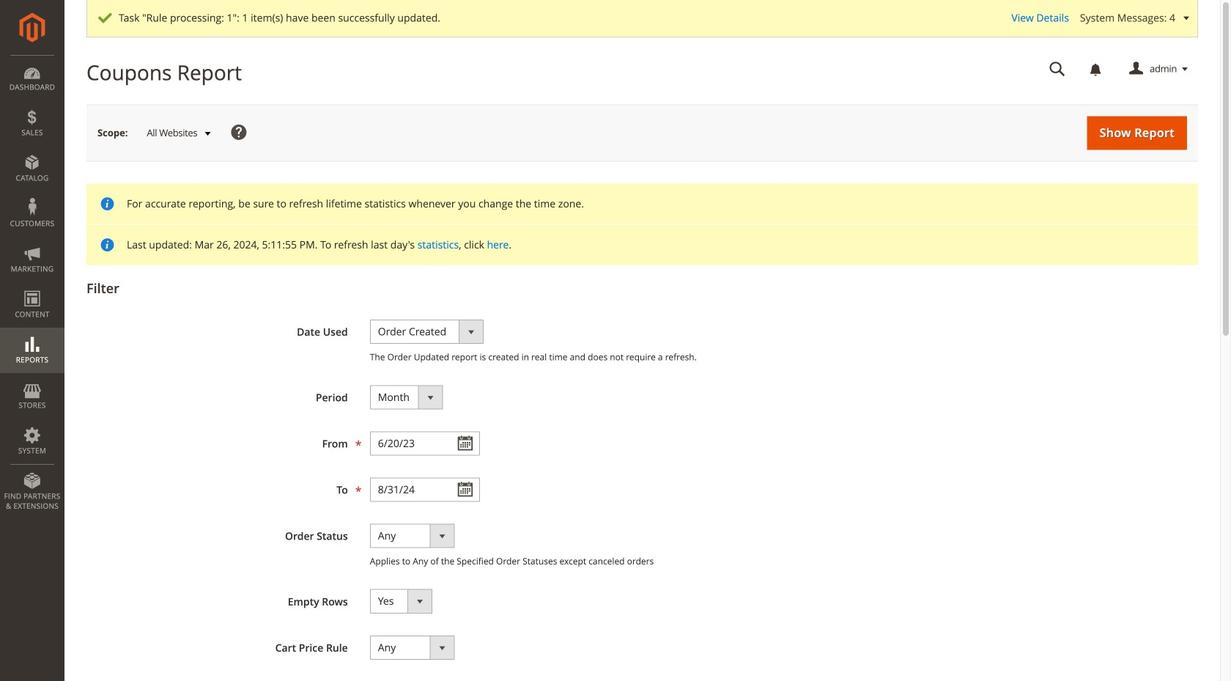 Task type: locate. For each thing, give the bounding box(es) containing it.
menu bar
[[0, 55, 65, 518]]

None text field
[[1040, 56, 1076, 82], [370, 431, 480, 456], [370, 478, 480, 502], [1040, 56, 1076, 82], [370, 431, 480, 456], [370, 478, 480, 502]]



Task type: describe. For each thing, give the bounding box(es) containing it.
magento admin panel image
[[19, 12, 45, 43]]



